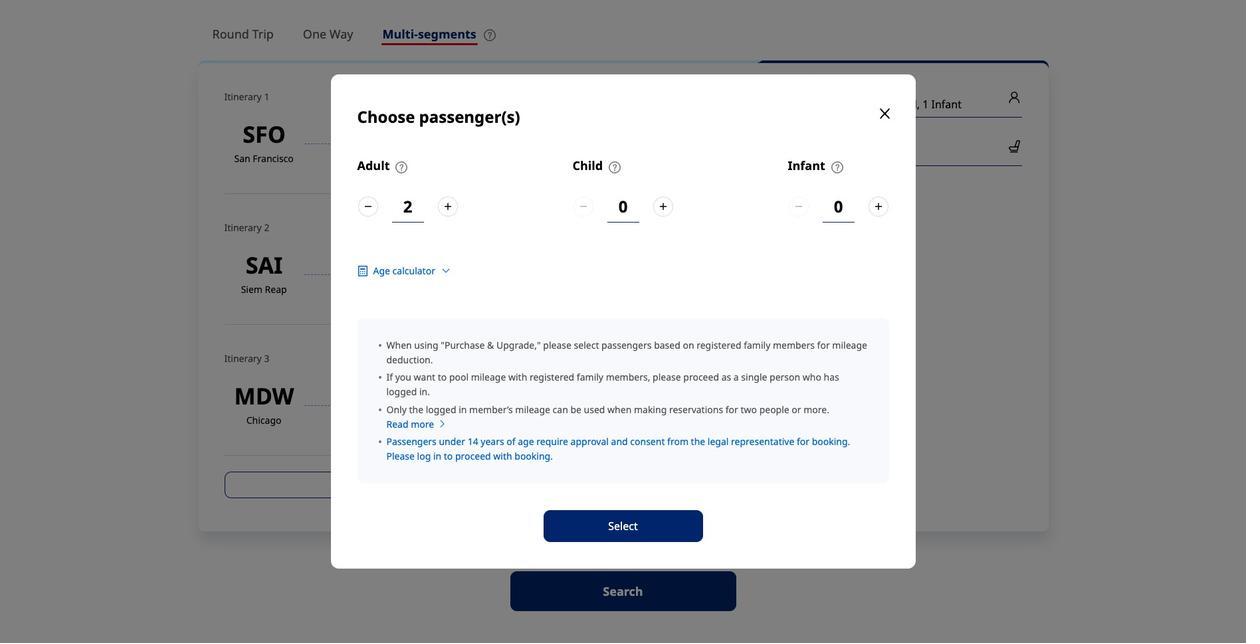 Task type: locate. For each thing, give the bounding box(es) containing it.
family up single
[[744, 339, 771, 352]]

siem
[[241, 283, 263, 296]]

multi-
[[383, 26, 418, 42]]

choose passenger(s) dialog
[[0, 0, 1247, 644]]

registered right on
[[697, 339, 742, 352]]

consent
[[631, 435, 665, 448]]

feb
[[647, 404, 669, 420]]

add
[[486, 478, 506, 492]]

0 horizontal spatial logged
[[387, 386, 417, 399]]

members
[[773, 339, 815, 352]]

for down the or
[[797, 435, 810, 448]]

in
[[459, 403, 467, 416], [433, 450, 442, 463]]

0 vertical spatial family
[[744, 339, 771, 352]]

to down under
[[444, 450, 453, 463]]

sai for sai siem reap
[[246, 250, 283, 281]]

only
[[387, 403, 407, 416]]

proceed down 14
[[455, 450, 491, 463]]

you
[[395, 371, 412, 384]]

members,
[[606, 371, 651, 384]]

has
[[824, 371, 840, 384]]

2 horizontal spatial for
[[818, 339, 830, 352]]

3
[[837, 97, 843, 112], [264, 353, 270, 365]]

0 horizontal spatial infant
[[788, 158, 826, 174]]

0 horizontal spatial mileage
[[471, 371, 506, 384]]

itinerary 3
[[224, 353, 270, 365]]

itinerary inside button
[[509, 478, 552, 492]]

sai inside button
[[468, 119, 505, 150]]

mdw inside button
[[457, 250, 517, 281]]

1 right the child,
[[923, 97, 929, 112]]

1 horizontal spatial please
[[653, 371, 681, 384]]

representative
[[731, 435, 795, 448]]

child,
[[892, 97, 920, 112]]

Infant telephone field
[[823, 191, 855, 223]]

the left legal
[[691, 435, 706, 448]]

with
[[509, 371, 527, 384], [494, 450, 512, 463]]

please left select
[[543, 339, 572, 352]]

choose passenger(s) document
[[331, 74, 918, 569]]

based
[[654, 339, 681, 352]]

upgrade,"
[[497, 339, 541, 352]]

itinerary for mdw
[[224, 353, 262, 365]]

1 vertical spatial booking.
[[515, 450, 553, 463]]

1 vertical spatial in
[[433, 450, 442, 463]]

0 vertical spatial the
[[409, 403, 424, 416]]

mileage right pool
[[471, 371, 506, 384]]

booking. down age
[[515, 450, 553, 463]]

0 horizontal spatial 3
[[264, 353, 270, 365]]

round
[[212, 26, 249, 42]]

the
[[409, 403, 424, 416], [691, 435, 706, 448]]

29,
[[672, 404, 689, 420]]

1 horizontal spatial mdw
[[457, 250, 517, 281]]

1 horizontal spatial logged
[[426, 403, 456, 416]]

select button
[[544, 511, 703, 543]]

sai for sai
[[468, 119, 505, 150]]

select
[[609, 519, 638, 534]]

person
[[770, 371, 801, 384]]

with down of
[[494, 450, 512, 463]]

1 horizontal spatial infant
[[932, 97, 962, 112]]

child
[[573, 158, 603, 174]]

passenger(s)
[[419, 106, 520, 128]]

0 horizontal spatial booking.
[[515, 450, 553, 463]]

mdw for mdw
[[457, 250, 517, 281]]

1 vertical spatial proceed
[[455, 450, 491, 463]]

san
[[234, 152, 250, 165]]

1 vertical spatial registered
[[530, 371, 575, 384]]

0 vertical spatial registered
[[697, 339, 742, 352]]

1 vertical spatial 3
[[264, 353, 270, 365]]

2 horizontal spatial mileage
[[833, 339, 868, 352]]

proceed left 'as'
[[684, 371, 719, 384]]

1 horizontal spatial registered
[[697, 339, 742, 352]]

francisco
[[253, 152, 294, 165]]

please
[[543, 339, 572, 352], [653, 371, 681, 384]]

0 horizontal spatial 1
[[264, 90, 270, 103]]

choose
[[357, 106, 415, 128]]

sai
[[468, 119, 505, 150], [246, 250, 283, 281]]

infant left first
[[788, 158, 826, 174]]

1 vertical spatial the
[[691, 435, 706, 448]]

registered up can
[[530, 371, 575, 384]]

0 horizontal spatial please
[[543, 339, 572, 352]]

choose passenger(s)
[[357, 106, 520, 128]]

itinerary up sfo
[[224, 90, 262, 103]]

logged down you
[[387, 386, 417, 399]]

people
[[760, 403, 790, 416]]

0 vertical spatial 3
[[837, 97, 843, 112]]

1 vertical spatial infant
[[788, 158, 826, 174]]

1 vertical spatial sai
[[246, 250, 283, 281]]

itinerary for sai
[[224, 222, 262, 234]]

when
[[387, 339, 412, 352]]

for left two
[[726, 403, 739, 416]]

infant inside button
[[932, 97, 962, 112]]

or
[[792, 403, 802, 416]]

0 vertical spatial logged
[[387, 386, 417, 399]]

approval
[[571, 435, 609, 448]]

age calculator button
[[357, 264, 451, 279]]

logged up more
[[426, 403, 456, 416]]

multi-segments
[[383, 26, 477, 42]]

1 vertical spatial to
[[444, 450, 453, 463]]

1 vertical spatial family
[[577, 371, 604, 384]]

to left pool
[[438, 371, 447, 384]]

sai inside the sai siem reap
[[246, 250, 283, 281]]

0 horizontal spatial in
[[433, 450, 442, 463]]

close
[[896, 107, 918, 119]]

itinerary right add
[[509, 478, 552, 492]]

if
[[387, 371, 393, 384]]

infant inside choose passenger(s) document
[[788, 158, 826, 174]]

0 vertical spatial mdw
[[457, 250, 517, 281]]

infant
[[932, 97, 962, 112], [788, 158, 826, 174]]

0 horizontal spatial for
[[726, 403, 739, 416]]

family down select
[[577, 371, 604, 384]]

2 vertical spatial mileage
[[516, 403, 550, 416]]

when using "purchase & upgrade," please select passengers based on registered family members for mileage deduction. if you want to pool mileage with registered family members, please proceed as a single person who has logged in. only the logged in member's mileage can be used when making reservations for two people or more. read more passengers under 14 years of age require approval and consent from the legal representative for booking. please log in to proceed with booking.
[[387, 339, 868, 463]]

a
[[734, 371, 739, 384]]

age
[[518, 435, 534, 448]]

0 vertical spatial please
[[543, 339, 572, 352]]

sfo
[[243, 119, 286, 150]]

0 horizontal spatial registered
[[530, 371, 575, 384]]

booking. down more.
[[812, 435, 851, 448]]

as
[[722, 371, 732, 384]]

1 up sfo
[[264, 90, 270, 103]]

clear button
[[777, 333, 828, 360]]

0 vertical spatial booking.
[[812, 435, 851, 448]]

mdw chicago
[[234, 381, 294, 427]]

proceed
[[684, 371, 719, 384], [455, 450, 491, 463]]

segments
[[418, 26, 477, 42]]

infant right close
[[932, 97, 962, 112]]

1 horizontal spatial 3
[[837, 97, 843, 112]]

in left akron
[[459, 403, 467, 416]]

0 horizontal spatial the
[[409, 403, 424, 416]]

0 vertical spatial infant
[[932, 97, 962, 112]]

chicago
[[246, 414, 282, 427]]

0 vertical spatial mileage
[[833, 339, 868, 352]]

0 horizontal spatial family
[[577, 371, 604, 384]]

1 horizontal spatial sai
[[468, 119, 505, 150]]

itinerary up the mdw chicago
[[224, 353, 262, 365]]

1 horizontal spatial for
[[797, 435, 810, 448]]

1 horizontal spatial booking.
[[812, 435, 851, 448]]

1 horizontal spatial proceed
[[684, 371, 719, 384]]

with down upgrade,"
[[509, 371, 527, 384]]

cak
[[464, 381, 509, 412]]

the up read more link
[[409, 403, 424, 416]]

booking.
[[812, 435, 851, 448], [515, 450, 553, 463]]

1 vertical spatial mileage
[[471, 371, 506, 384]]

1 horizontal spatial family
[[744, 339, 771, 352]]

to
[[438, 371, 447, 384], [444, 450, 453, 463]]

mdw
[[457, 250, 517, 281], [234, 381, 294, 412]]

please down the based
[[653, 371, 681, 384]]

14
[[468, 435, 478, 448]]

3 inside button
[[837, 97, 843, 112]]

registered
[[697, 339, 742, 352], [530, 371, 575, 384]]

1 vertical spatial mdw
[[234, 381, 294, 412]]

mileage right 'clear'
[[833, 339, 868, 352]]

member's
[[469, 403, 513, 416]]

mileage
[[833, 339, 868, 352], [471, 371, 506, 384], [516, 403, 550, 416]]

3 up the mdw chicago
[[264, 353, 270, 365]]

mileage left can
[[516, 403, 550, 416]]

0 horizontal spatial proceed
[[455, 450, 491, 463]]

0 vertical spatial in
[[459, 403, 467, 416]]

one
[[303, 26, 327, 42]]

1
[[264, 90, 270, 103], [883, 97, 889, 112], [923, 97, 929, 112]]

0 vertical spatial sai
[[468, 119, 505, 150]]

reservations
[[669, 403, 723, 416]]

itinerary left 2
[[224, 222, 262, 234]]

1 horizontal spatial mileage
[[516, 403, 550, 416]]

for right members
[[818, 339, 830, 352]]

Adult telephone field
[[392, 191, 424, 223]]

1 vertical spatial with
[[494, 450, 512, 463]]

add itinerary button
[[224, 472, 797, 499]]

1 left the child,
[[883, 97, 889, 112]]

3 left adults,
[[837, 97, 843, 112]]

2
[[264, 222, 270, 234]]

0 horizontal spatial sai
[[246, 250, 283, 281]]

0 vertical spatial for
[[818, 339, 830, 352]]

in right log
[[433, 450, 442, 463]]

0 horizontal spatial mdw
[[234, 381, 294, 412]]



Task type: describe. For each thing, give the bounding box(es) containing it.
1 horizontal spatial in
[[459, 403, 467, 416]]

can
[[553, 403, 568, 416]]

"purchase
[[441, 339, 485, 352]]

read more link
[[387, 417, 448, 432]]

age calculator
[[373, 265, 435, 277]]

1 vertical spatial for
[[726, 403, 739, 416]]

single
[[742, 371, 768, 384]]

please
[[387, 450, 415, 463]]

3 adults, 1 child, 1 infant button
[[837, 78, 1022, 118]]

2 horizontal spatial 1
[[923, 97, 929, 112]]

calculator
[[393, 265, 435, 277]]

itinerary 2
[[224, 222, 270, 234]]

&
[[487, 339, 494, 352]]

log
[[417, 450, 431, 463]]

in.
[[419, 386, 430, 399]]

Child telephone field
[[607, 191, 639, 223]]

on
[[683, 339, 695, 352]]

way
[[330, 26, 353, 42]]

round trip
[[212, 26, 274, 42]]

1 horizontal spatial the
[[691, 435, 706, 448]]

more.
[[804, 403, 830, 416]]

itinerary for sfo
[[224, 90, 262, 103]]

years
[[481, 435, 504, 448]]

1 vertical spatial logged
[[426, 403, 456, 416]]

used
[[584, 403, 605, 416]]

0 vertical spatial proceed
[[684, 371, 719, 384]]

from
[[668, 435, 689, 448]]

2 vertical spatial for
[[797, 435, 810, 448]]

under
[[439, 435, 465, 448]]

want
[[414, 371, 436, 384]]

cak akron
[[464, 381, 509, 427]]

mdw button
[[447, 249, 527, 297]]

sai siem reap
[[239, 250, 287, 296]]

mdw for mdw chicago
[[234, 381, 294, 412]]

add itinerary
[[483, 478, 552, 492]]

first
[[837, 146, 859, 160]]

adult
[[357, 158, 390, 174]]

select
[[574, 339, 599, 352]]

sfo san francisco
[[232, 119, 294, 165]]

making
[[634, 403, 667, 416]]

and
[[611, 435, 628, 448]]

two
[[741, 403, 757, 416]]

deduction.
[[387, 354, 433, 366]]

who
[[803, 371, 822, 384]]

feb 29, 2024 button
[[629, 385, 735, 428]]

clear
[[804, 340, 828, 352]]

1 horizontal spatial 1
[[883, 97, 889, 112]]

2024
[[692, 404, 719, 420]]

read
[[387, 418, 409, 431]]

akron
[[473, 414, 499, 427]]

search
[[603, 584, 643, 600]]

more
[[411, 418, 434, 431]]

one way
[[303, 26, 353, 42]]

passengers
[[387, 435, 437, 448]]

1 vertical spatial please
[[653, 371, 681, 384]]

of
[[507, 435, 516, 448]]

pool
[[449, 371, 469, 384]]

trip
[[252, 26, 274, 42]]

3 adults, 1 child, 1 infant
[[837, 97, 962, 112]]

0 vertical spatial with
[[509, 371, 527, 384]]

be
[[571, 403, 582, 416]]

when
[[608, 403, 632, 416]]

legal
[[708, 435, 729, 448]]

itinerary 1
[[224, 90, 270, 103]]

feb 29, 2024
[[647, 404, 719, 420]]

passengers
[[602, 339, 652, 352]]

0 vertical spatial to
[[438, 371, 447, 384]]

age
[[373, 265, 390, 277]]

close button
[[873, 102, 918, 125]]

require
[[537, 435, 568, 448]]

adults,
[[846, 97, 880, 112]]

using
[[414, 339, 439, 352]]

reap
[[265, 283, 287, 296]]

first button
[[837, 126, 1022, 166]]



Task type: vqa. For each thing, say whether or not it's contained in the screenshot.
Extra
no



